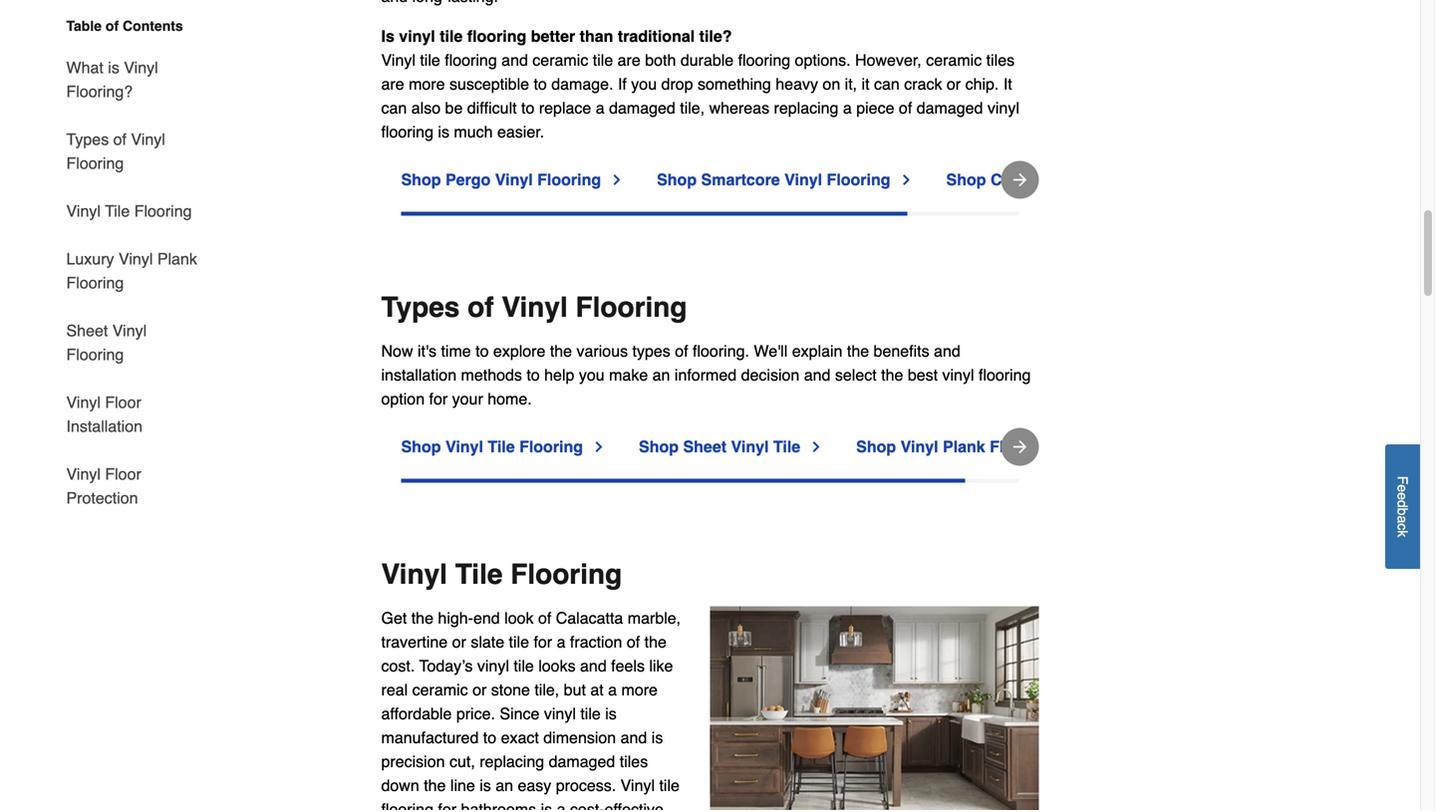 Task type: vqa. For each thing, say whether or not it's contained in the screenshot.
plus filled icon to the top
no



Task type: locate. For each thing, give the bounding box(es) containing it.
0 vertical spatial types of vinyl flooring
[[66, 130, 165, 172]]

or
[[947, 75, 961, 93], [452, 633, 466, 651], [472, 681, 487, 699]]

tile, inside is vinyl tile flooring better than traditional tile? vinyl tile flooring and ceramic tile are both durable flooring options. however, ceramic tiles are more susceptible to damage. if you drop something heavy on it, it can crack or chip. it can also be difficult to replace a damaged tile, whereas replacing a piece of damaged vinyl flooring is much easier.
[[680, 99, 705, 117]]

1 horizontal spatial chevron right image
[[808, 439, 824, 455]]

0 horizontal spatial plank
[[157, 250, 197, 268]]

2 scrollbar from the top
[[401, 479, 965, 483]]

an down types
[[652, 366, 670, 384]]

0 vertical spatial arrow right image
[[1010, 170, 1030, 190]]

types of vinyl flooring up "explore" on the top of page
[[381, 291, 687, 323]]

1 horizontal spatial types of vinyl flooring
[[381, 291, 687, 323]]

1 horizontal spatial an
[[652, 366, 670, 384]]

down
[[381, 776, 419, 795]]

vinyl up 'luxury'
[[66, 202, 101, 220]]

vinyl inside get the high-end look of calacatta marble, travertine or slate tile for a fraction of the cost. today's vinyl tile looks and feels like real ceramic or stone tile, but at a more affordable price. since vinyl tile is manufactured to exact dimension and is precision cut, replacing damaged tiles down the line is an easy process. vinyl tile flooring for bathrooms is a cost-e
[[621, 776, 655, 795]]

2 e from the top
[[1395, 492, 1411, 500]]

chevron right image down the if
[[609, 172, 625, 188]]

shop left smartcore
[[657, 170, 697, 189]]

1 horizontal spatial are
[[618, 51, 641, 69]]

0 vertical spatial can
[[874, 75, 900, 93]]

floor up protection
[[105, 465, 141, 483]]

floor inside vinyl floor installation
[[105, 393, 141, 412]]

1 vertical spatial floor
[[105, 465, 141, 483]]

0 horizontal spatial more
[[409, 75, 445, 93]]

sheet
[[66, 321, 108, 340], [683, 437, 727, 456]]

shop down 'select'
[[856, 437, 896, 456]]

plank
[[157, 250, 197, 268], [943, 437, 985, 456]]

chevron right image inside the shop vinyl tile flooring link
[[591, 439, 607, 455]]

or down 'high-'
[[452, 633, 466, 651]]

flooring.
[[693, 342, 749, 360]]

a up k
[[1395, 516, 1411, 523]]

1 floor from the top
[[105, 393, 141, 412]]

tile
[[440, 27, 463, 45], [420, 51, 440, 69], [593, 51, 613, 69], [509, 633, 529, 651], [514, 657, 534, 675], [580, 704, 601, 723], [659, 776, 680, 795]]

of up time
[[468, 291, 494, 323]]

floor inside "vinyl floor protection"
[[105, 465, 141, 483]]

an inside get the high-end look of calacatta marble, travertine or slate tile for a fraction of the cost. today's vinyl tile looks and feels like real ceramic or stone tile, but at a more affordable price. since vinyl tile is manufactured to exact dimension and is precision cut, replacing damaged tiles down the line is an easy process. vinyl tile flooring for bathrooms is a cost-e
[[496, 776, 513, 795]]

0 vertical spatial an
[[652, 366, 670, 384]]

or up price.
[[472, 681, 487, 699]]

scrollbar
[[401, 212, 907, 216], [401, 479, 965, 483]]

0 vertical spatial replacing
[[774, 99, 839, 117]]

more inside get the high-end look of calacatta marble, travertine or slate tile for a fraction of the cost. today's vinyl tile looks and feels like real ceramic or stone tile, but at a more affordable price. since vinyl tile is manufactured to exact dimension and is precision cut, replacing damaged tiles down the line is an easy process. vinyl tile flooring for bathrooms is a cost-e
[[621, 681, 658, 699]]

durable
[[680, 51, 734, 69]]

scrollbar down smartcore
[[401, 212, 907, 216]]

0 horizontal spatial can
[[381, 99, 407, 117]]

e up d
[[1395, 485, 1411, 492]]

to up 'easier.'
[[521, 99, 535, 117]]

scrollbar down shop sheet vinyl tile
[[401, 479, 965, 483]]

vinyl tile flooring
[[66, 202, 192, 220], [381, 558, 622, 590]]

are down "is"
[[381, 75, 404, 93]]

vinyl tile flooring up end
[[381, 558, 622, 590]]

1 horizontal spatial vinyl tile flooring
[[381, 558, 622, 590]]

e
[[1395, 485, 1411, 492], [1395, 492, 1411, 500]]

1 chevron right image from the left
[[609, 172, 625, 188]]

types down the "flooring?"
[[66, 130, 109, 148]]

chevron right image
[[609, 172, 625, 188], [898, 172, 914, 188]]

e up b
[[1395, 492, 1411, 500]]

0 horizontal spatial chevron right image
[[609, 172, 625, 188]]

today's
[[419, 657, 473, 675]]

the left line
[[424, 776, 446, 795]]

now
[[381, 342, 413, 360]]

and up susceptible at the top of page
[[501, 51, 528, 69]]

types of vinyl flooring link
[[66, 116, 200, 187]]

can
[[874, 75, 900, 93], [381, 99, 407, 117]]

replacing inside is vinyl tile flooring better than traditional tile? vinyl tile flooring and ceramic tile are both durable flooring options. however, ceramic tiles are more susceptible to damage. if you drop something heavy on it, it can crack or chip. it can also be difficult to replace a damaged tile, whereas replacing a piece of damaged vinyl flooring is much easier.
[[774, 99, 839, 117]]

end
[[473, 609, 500, 627]]

option
[[381, 390, 425, 408]]

shop left the pergo
[[401, 170, 441, 189]]

dimension
[[543, 728, 616, 747]]

more
[[409, 75, 445, 93], [621, 681, 658, 699]]

shop for shop vinyl tile flooring
[[401, 437, 441, 456]]

sheet vinyl flooring
[[66, 321, 147, 364]]

vinyl right best
[[942, 366, 974, 384]]

vinyl inside 'sheet vinyl flooring'
[[112, 321, 147, 340]]

1 vertical spatial more
[[621, 681, 658, 699]]

floor
[[105, 393, 141, 412], [105, 465, 141, 483]]

0 vertical spatial plank
[[157, 250, 197, 268]]

you down various
[[579, 366, 605, 384]]

of right types
[[675, 342, 688, 360]]

of inside now it's time to explore the various types of flooring. we'll explain the benefits and installation methods to help you make an informed decision and select the best vinyl flooring option for your home.
[[675, 342, 688, 360]]

1 horizontal spatial or
[[472, 681, 487, 699]]

vinyl inside is vinyl tile flooring better than traditional tile? vinyl tile flooring and ceramic tile are both durable flooring options. however, ceramic tiles are more susceptible to damage. if you drop something heavy on it, it can crack or chip. it can also be difficult to replace a damaged tile, whereas replacing a piece of damaged vinyl flooring is much easier.
[[381, 51, 415, 69]]

is inside what is vinyl flooring?
[[108, 58, 119, 77]]

shop vinyl plank flooring
[[856, 437, 1054, 456]]

1 chevron right image from the left
[[591, 439, 607, 455]]

replacing
[[774, 99, 839, 117], [480, 752, 544, 771]]

1 horizontal spatial more
[[621, 681, 658, 699]]

k
[[1395, 530, 1411, 537]]

2 horizontal spatial or
[[947, 75, 961, 93]]

2 horizontal spatial ceramic
[[926, 51, 982, 69]]

tiles
[[986, 51, 1015, 69], [620, 752, 648, 771]]

damaged
[[609, 99, 675, 117], [917, 99, 983, 117], [549, 752, 615, 771]]

2 floor from the top
[[105, 465, 141, 483]]

sheet down informed
[[683, 437, 727, 456]]

0 vertical spatial are
[[618, 51, 641, 69]]

traditional
[[618, 27, 695, 45]]

to left 'help'
[[527, 366, 540, 384]]

marble,
[[628, 609, 681, 627]]

0 horizontal spatial types of vinyl flooring
[[66, 130, 165, 172]]

it
[[862, 75, 870, 93]]

chevron right image inside shop sheet vinyl tile link
[[808, 439, 824, 455]]

1 vertical spatial arrow right image
[[1010, 437, 1030, 457]]

1 vertical spatial types
[[381, 291, 460, 323]]

replacing down heavy
[[774, 99, 839, 117]]

0 vertical spatial more
[[409, 75, 445, 93]]

heavy
[[776, 75, 818, 93]]

vinyl up installation
[[66, 393, 101, 412]]

0 horizontal spatial tile,
[[535, 681, 559, 699]]

calacatta
[[556, 609, 623, 627]]

are up the if
[[618, 51, 641, 69]]

1 scrollbar from the top
[[401, 212, 907, 216]]

easier.
[[497, 122, 544, 141]]

to down price.
[[483, 728, 496, 747]]

0 vertical spatial scrollbar
[[401, 212, 907, 216]]

to up the replace
[[534, 75, 547, 93]]

shop down option
[[401, 437, 441, 456]]

0 vertical spatial for
[[429, 390, 448, 408]]

it,
[[845, 75, 857, 93]]

for left your
[[429, 390, 448, 408]]

plank inside the luxury vinyl plank flooring
[[157, 250, 197, 268]]

of down the "flooring?"
[[113, 130, 127, 148]]

much
[[454, 122, 493, 141]]

of inside is vinyl tile flooring better than traditional tile? vinyl tile flooring and ceramic tile are both durable flooring options. however, ceramic tiles are more susceptible to damage. if you drop something heavy on it, it can crack or chip. it can also be difficult to replace a damaged tile, whereas replacing a piece of damaged vinyl flooring is much easier.
[[899, 99, 912, 117]]

1 horizontal spatial replacing
[[774, 99, 839, 117]]

more up also
[[409, 75, 445, 93]]

of down crack
[[899, 99, 912, 117]]

0 horizontal spatial an
[[496, 776, 513, 795]]

tile, down looks at the bottom of the page
[[535, 681, 559, 699]]

0 vertical spatial types
[[66, 130, 109, 148]]

0 horizontal spatial types
[[66, 130, 109, 148]]

0 vertical spatial tile,
[[680, 99, 705, 117]]

0 horizontal spatial or
[[452, 633, 466, 651]]

arrow right image
[[1010, 170, 1030, 190], [1010, 437, 1030, 457]]

0 vertical spatial floor
[[105, 393, 141, 412]]

1 e from the top
[[1395, 485, 1411, 492]]

get the high-end look of calacatta marble, travertine or slate tile for a fraction of the cost. today's vinyl tile looks and feels like real ceramic or stone tile, but at a more affordable price. since vinyl tile is manufactured to exact dimension and is precision cut, replacing damaged tiles down the line is an easy process. vinyl tile flooring for bathrooms is a cost-e
[[381, 609, 979, 810]]

f
[[1395, 476, 1411, 485]]

make
[[609, 366, 648, 384]]

to
[[534, 75, 547, 93], [521, 99, 535, 117], [476, 342, 489, 360], [527, 366, 540, 384], [483, 728, 496, 747]]

2 arrow right image from the top
[[1010, 437, 1030, 457]]

types
[[632, 342, 671, 360]]

2 chevron right image from the left
[[808, 439, 824, 455]]

what
[[66, 58, 103, 77]]

1 horizontal spatial tiles
[[986, 51, 1015, 69]]

tile up susceptible at the top of page
[[440, 27, 463, 45]]

an up bathrooms
[[496, 776, 513, 795]]

1 arrow right image from the top
[[1010, 170, 1030, 190]]

the up 'help'
[[550, 342, 572, 360]]

a inside button
[[1395, 516, 1411, 523]]

we'll
[[754, 342, 788, 360]]

tile
[[105, 202, 130, 220], [488, 437, 515, 456], [773, 437, 800, 456], [455, 558, 503, 590]]

0 vertical spatial vinyl tile flooring
[[66, 202, 192, 220]]

1 vertical spatial tiles
[[620, 752, 648, 771]]

to up methods
[[476, 342, 489, 360]]

is down easy
[[541, 800, 552, 810]]

it's
[[418, 342, 437, 360]]

ceramic down better
[[532, 51, 588, 69]]

0 horizontal spatial sheet
[[66, 321, 108, 340]]

if
[[618, 75, 627, 93]]

types up it's
[[381, 291, 460, 323]]

1 horizontal spatial types
[[381, 291, 460, 323]]

chevron right image for shop smartcore vinyl flooring
[[898, 172, 914, 188]]

vinyl floor protection link
[[66, 450, 200, 510]]

flooring inside the luxury vinyl plank flooring
[[66, 274, 124, 292]]

0 vertical spatial sheet
[[66, 321, 108, 340]]

2 chevron right image from the left
[[898, 172, 914, 188]]

flooring
[[66, 154, 124, 172], [537, 170, 601, 189], [827, 170, 890, 189], [1067, 170, 1130, 189], [134, 202, 192, 220], [66, 274, 124, 292], [576, 291, 687, 323], [66, 345, 124, 364], [519, 437, 583, 456], [990, 437, 1054, 456], [510, 558, 622, 590]]

luxury vinyl plank flooring
[[66, 250, 197, 292]]

be
[[445, 99, 463, 117]]

tile, inside get the high-end look of calacatta marble, travertine or slate tile for a fraction of the cost. today's vinyl tile looks and feels like real ceramic or stone tile, but at a more affordable price. since vinyl tile is manufactured to exact dimension and is precision cut, replacing damaged tiles down the line is an easy process. vinyl tile flooring for bathrooms is a cost-e
[[535, 681, 559, 699]]

and down fraction
[[580, 657, 607, 675]]

chevron right image down explain
[[808, 439, 824, 455]]

vinyl up "explore" on the top of page
[[502, 291, 568, 323]]

d
[[1395, 500, 1411, 508]]

the
[[550, 342, 572, 360], [847, 342, 869, 360], [881, 366, 903, 384], [411, 609, 434, 627], [644, 633, 667, 651], [424, 776, 446, 795]]

vinyl inside what is vinyl flooring?
[[124, 58, 158, 77]]

what is vinyl flooring?
[[66, 58, 158, 101]]

chevron right image inside shop pergo vinyl flooring link
[[609, 172, 625, 188]]

now it's time to explore the various types of flooring. we'll explain the benefits and installation methods to help you make an informed decision and select the best vinyl flooring option for your home.
[[381, 342, 1031, 408]]

1 horizontal spatial chevron right image
[[898, 172, 914, 188]]

is up the "flooring?"
[[108, 58, 119, 77]]

something
[[698, 75, 771, 93]]

0 horizontal spatial are
[[381, 75, 404, 93]]

manufactured
[[381, 728, 479, 747]]

chevron right image for shop pergo vinyl flooring
[[609, 172, 625, 188]]

flooring
[[467, 27, 527, 45], [445, 51, 497, 69], [738, 51, 790, 69], [381, 122, 434, 141], [979, 366, 1031, 384], [381, 800, 434, 810]]

vinyl
[[381, 51, 415, 69], [124, 58, 158, 77], [131, 130, 165, 148], [495, 170, 533, 189], [784, 170, 822, 189], [1024, 170, 1062, 189], [66, 202, 101, 220], [119, 250, 153, 268], [502, 291, 568, 323], [112, 321, 147, 340], [66, 393, 101, 412], [445, 437, 483, 456], [731, 437, 769, 456], [901, 437, 938, 456], [66, 465, 101, 483], [381, 558, 447, 590], [621, 776, 655, 795]]

chevron right image
[[591, 439, 607, 455], [808, 439, 824, 455]]

vinyl down best
[[901, 437, 938, 456]]

shop left "cali"
[[946, 170, 986, 189]]

of
[[106, 18, 119, 34], [899, 99, 912, 117], [113, 130, 127, 148], [468, 291, 494, 323], [675, 342, 688, 360], [538, 609, 551, 627], [627, 633, 640, 651]]

1 vertical spatial you
[[579, 366, 605, 384]]

1 vertical spatial sheet
[[683, 437, 727, 456]]

1 vertical spatial plank
[[943, 437, 985, 456]]

b
[[1395, 508, 1411, 516]]

cost-
[[570, 800, 605, 810]]

0 horizontal spatial ceramic
[[412, 681, 468, 699]]

you inside is vinyl tile flooring better than traditional tile? vinyl tile flooring and ceramic tile are both durable flooring options. however, ceramic tiles are more susceptible to damage. if you drop something heavy on it, it can crack or chip. it can also be difficult to replace a damaged tile, whereas replacing a piece of damaged vinyl flooring is much easier.
[[631, 75, 657, 93]]

vinyl down "is"
[[381, 51, 415, 69]]

0 horizontal spatial you
[[579, 366, 605, 384]]

shop vinyl plank flooring link
[[856, 435, 1077, 459]]

vinyl down contents
[[124, 58, 158, 77]]

and down explain
[[804, 366, 831, 384]]

vinyl tile flooring link
[[66, 187, 192, 235]]

1 horizontal spatial plank
[[943, 437, 985, 456]]

vinyl down it
[[988, 99, 1019, 117]]

1 horizontal spatial tile,
[[680, 99, 705, 117]]

0 vertical spatial or
[[947, 75, 961, 93]]

0 horizontal spatial vinyl tile flooring
[[66, 202, 192, 220]]

ceramic up chip. on the top right of the page
[[926, 51, 982, 69]]

vinyl right 'luxury'
[[119, 250, 153, 268]]

of right look
[[538, 609, 551, 627]]

1 vertical spatial vinyl tile flooring
[[381, 558, 622, 590]]

a up looks at the bottom of the page
[[557, 633, 566, 651]]

ceramic down 'today's'
[[412, 681, 468, 699]]

vinyl right "process."
[[621, 776, 655, 795]]

arrow right image for plank
[[1010, 437, 1030, 457]]

an
[[652, 366, 670, 384], [496, 776, 513, 795]]

chevron right image inside shop smartcore vinyl flooring link
[[898, 172, 914, 188]]

0 vertical spatial tiles
[[986, 51, 1015, 69]]

since
[[500, 704, 540, 723]]

1 vertical spatial scrollbar
[[401, 479, 965, 483]]

the down benefits
[[881, 366, 903, 384]]

0 horizontal spatial chevron right image
[[591, 439, 607, 455]]

tile up also
[[420, 51, 440, 69]]

sheet inside 'sheet vinyl flooring'
[[66, 321, 108, 340]]

0 horizontal spatial replacing
[[480, 752, 544, 771]]

tile up end
[[455, 558, 503, 590]]

0 horizontal spatial tiles
[[620, 752, 648, 771]]

types of vinyl flooring up vinyl tile flooring link
[[66, 130, 165, 172]]

you inside now it's time to explore the various types of flooring. we'll explain the benefits and installation methods to help you make an informed decision and select the best vinyl flooring option for your home.
[[579, 366, 605, 384]]

precision
[[381, 752, 445, 771]]

1 vertical spatial replacing
[[480, 752, 544, 771]]

damaged down the if
[[609, 99, 675, 117]]

sheet down 'luxury'
[[66, 321, 108, 340]]

floor up installation
[[105, 393, 141, 412]]

shop for shop cali vinyl flooring
[[946, 170, 986, 189]]

is vinyl tile flooring better than traditional tile? vinyl tile flooring and ceramic tile are both durable flooring options. however, ceramic tiles are more susceptible to damage. if you drop something heavy on it, it can crack or chip. it can also be difficult to replace a damaged tile, whereas replacing a piece of damaged vinyl flooring is much easier.
[[381, 27, 1019, 141]]

damaged inside get the high-end look of calacatta marble, travertine or slate tile for a fraction of the cost. today's vinyl tile looks and feels like real ceramic or stone tile, but at a more affordable price. since vinyl tile is manufactured to exact dimension and is precision cut, replacing damaged tiles down the line is an easy process. vinyl tile flooring for bathrooms is a cost-e
[[549, 752, 615, 771]]

1 vertical spatial tile,
[[535, 681, 559, 699]]

vinyl right smartcore
[[784, 170, 822, 189]]

or left chip. on the top right of the page
[[947, 75, 961, 93]]

tile, down drop
[[680, 99, 705, 117]]

replacing down exact
[[480, 752, 544, 771]]

fraction
[[570, 633, 622, 651]]

1 vertical spatial are
[[381, 75, 404, 93]]

is
[[381, 27, 395, 45]]

better
[[531, 27, 575, 45]]

chevron right image down crack
[[898, 172, 914, 188]]

0 vertical spatial you
[[631, 75, 657, 93]]

for down line
[[438, 800, 457, 810]]

also
[[411, 99, 441, 117]]

vinyl up protection
[[66, 465, 101, 483]]

an inside now it's time to explore the various types of flooring. we'll explain the benefits and installation methods to help you make an informed decision and select the best vinyl flooring option for your home.
[[652, 366, 670, 384]]

1 vertical spatial an
[[496, 776, 513, 795]]

tile up 'luxury'
[[105, 202, 130, 220]]

damaged down dimension
[[549, 752, 615, 771]]

1 horizontal spatial you
[[631, 75, 657, 93]]



Task type: describe. For each thing, give the bounding box(es) containing it.
exact
[[501, 728, 539, 747]]

drop
[[661, 75, 693, 93]]

tile inside table of contents element
[[105, 202, 130, 220]]

damaged down crack
[[917, 99, 983, 117]]

2 vertical spatial or
[[472, 681, 487, 699]]

a down 'it,' at the right top
[[843, 99, 852, 117]]

options.
[[795, 51, 851, 69]]

or inside is vinyl tile flooring better than traditional tile? vinyl tile flooring and ceramic tile are both durable flooring options. however, ceramic tiles are more susceptible to damage. if you drop something heavy on it, it can crack or chip. it can also be difficult to replace a damaged tile, whereas replacing a piece of damaged vinyl flooring is much easier.
[[947, 75, 961, 93]]

tile down look
[[509, 633, 529, 651]]

shop cali vinyl flooring link
[[946, 168, 1154, 192]]

shop for shop sheet vinyl tile
[[639, 437, 679, 456]]

types inside table of contents element
[[66, 130, 109, 148]]

like
[[649, 657, 673, 675]]

luxury vinyl plank flooring link
[[66, 235, 200, 307]]

susceptible
[[449, 75, 529, 93]]

your
[[452, 390, 483, 408]]

vinyl inside vinyl floor installation
[[66, 393, 101, 412]]

floor for vinyl floor installation
[[105, 393, 141, 412]]

installation
[[66, 417, 143, 436]]

smartcore
[[701, 170, 780, 189]]

tiles inside is vinyl tile flooring better than traditional tile? vinyl tile flooring and ceramic tile are both durable flooring options. however, ceramic tiles are more susceptible to damage. if you drop something heavy on it, it can crack or chip. it can also be difficult to replace a damaged tile, whereas replacing a piece of damaged vinyl flooring is much easier.
[[986, 51, 1015, 69]]

tile up "stone"
[[514, 657, 534, 675]]

plank for luxury vinyl plank flooring
[[157, 250, 197, 268]]

home.
[[488, 390, 532, 408]]

tile right "process."
[[659, 776, 680, 795]]

shop smartcore vinyl flooring link
[[657, 168, 914, 192]]

the up travertine in the bottom of the page
[[411, 609, 434, 627]]

a down the damage.
[[596, 99, 605, 117]]

table of contents
[[66, 18, 183, 34]]

vinyl inside "vinyl floor protection"
[[66, 465, 101, 483]]

a left cost-
[[557, 800, 566, 810]]

floor for vinyl floor protection
[[105, 465, 141, 483]]

vinyl down what is vinyl flooring? link
[[131, 130, 165, 148]]

chevron right image for shop sheet vinyl tile
[[808, 439, 824, 455]]

real
[[381, 681, 408, 699]]

vinyl down the decision
[[731, 437, 769, 456]]

shop for shop pergo vinyl flooring
[[401, 170, 441, 189]]

price.
[[456, 704, 495, 723]]

whereas
[[709, 99, 769, 117]]

plank for shop vinyl plank flooring
[[943, 437, 985, 456]]

2 vertical spatial for
[[438, 800, 457, 810]]

shop smartcore vinyl flooring
[[657, 170, 890, 189]]

for inside now it's time to explore the various types of flooring. we'll explain the benefits and installation methods to help you make an informed decision and select the best vinyl flooring option for your home.
[[429, 390, 448, 408]]

best
[[908, 366, 938, 384]]

a kitchen with brown cabinets, a stainless steel refrigerator and white vinyl tile flooring. image
[[710, 606, 1039, 810]]

tile down the decision
[[773, 437, 800, 456]]

the up 'select'
[[847, 342, 869, 360]]

protection
[[66, 489, 138, 507]]

informed
[[675, 366, 737, 384]]

vinyl floor protection
[[66, 465, 141, 507]]

it
[[1003, 75, 1012, 93]]

vinyl tile flooring inside table of contents element
[[66, 202, 192, 220]]

replace
[[539, 99, 591, 117]]

process.
[[556, 776, 616, 795]]

than
[[580, 27, 613, 45]]

line
[[450, 776, 475, 795]]

but
[[564, 681, 586, 699]]

slate
[[471, 633, 504, 651]]

vinyl right the pergo
[[495, 170, 533, 189]]

installation
[[381, 366, 457, 384]]

shop sheet vinyl tile
[[639, 437, 800, 456]]

to inside get the high-end look of calacatta marble, travertine or slate tile for a fraction of the cost. today's vinyl tile looks and feels like real ceramic or stone tile, but at a more affordable price. since vinyl tile is manufactured to exact dimension and is precision cut, replacing damaged tiles down the line is an easy process. vinyl tile flooring for bathrooms is a cost-e
[[483, 728, 496, 747]]

scrollbar for shop smartcore vinyl flooring
[[401, 212, 907, 216]]

cali
[[991, 170, 1020, 189]]

vinyl inside the luxury vinyl plank flooring
[[119, 250, 153, 268]]

flooring inside now it's time to explore the various types of flooring. we'll explain the benefits and installation methods to help you make an informed decision and select the best vinyl flooring option for your home.
[[979, 366, 1031, 384]]

select
[[835, 366, 877, 384]]

pergo
[[445, 170, 491, 189]]

luxury
[[66, 250, 114, 268]]

shop for shop smartcore vinyl flooring
[[657, 170, 697, 189]]

1 vertical spatial or
[[452, 633, 466, 651]]

shop cali vinyl flooring
[[946, 170, 1130, 189]]

decision
[[741, 366, 800, 384]]

help
[[544, 366, 574, 384]]

both
[[645, 51, 676, 69]]

vinyl down but
[[544, 704, 576, 723]]

the down 'marble,'
[[644, 633, 667, 651]]

1 vertical spatial types of vinyl flooring
[[381, 291, 687, 323]]

and up best
[[934, 342, 960, 360]]

table of contents element
[[50, 16, 200, 510]]

1 horizontal spatial can
[[874, 75, 900, 93]]

look
[[504, 609, 534, 627]]

difficult
[[467, 99, 517, 117]]

shop sheet vinyl tile link
[[639, 435, 824, 459]]

vinyl right "cali"
[[1024, 170, 1062, 189]]

vinyl up get
[[381, 558, 447, 590]]

arrow right image for vinyl
[[1010, 170, 1030, 190]]

chip.
[[965, 75, 999, 93]]

methods
[[461, 366, 522, 384]]

affordable
[[381, 704, 452, 723]]

travertine
[[381, 633, 448, 651]]

crack
[[904, 75, 942, 93]]

types of vinyl flooring inside table of contents element
[[66, 130, 165, 172]]

vinyl down slate
[[477, 657, 509, 675]]

however,
[[855, 51, 922, 69]]

tile down home.
[[488, 437, 515, 456]]

is down like
[[652, 728, 663, 747]]

tile?
[[699, 27, 732, 45]]

and inside is vinyl tile flooring better than traditional tile? vinyl tile flooring and ceramic tile are both durable flooring options. however, ceramic tiles are more susceptible to damage. if you drop something heavy on it, it can crack or chip. it can also be difficult to replace a damaged tile, whereas replacing a piece of damaged vinyl flooring is much easier.
[[501, 51, 528, 69]]

vinyl inside now it's time to explore the various types of flooring. we'll explain the benefits and installation methods to help you make an informed decision and select the best vinyl flooring option for your home.
[[942, 366, 974, 384]]

and right dimension
[[621, 728, 647, 747]]

chevron right image for shop vinyl tile flooring
[[591, 439, 607, 455]]

what is vinyl flooring? link
[[66, 44, 200, 116]]

1 horizontal spatial ceramic
[[532, 51, 588, 69]]

scrollbar for shop sheet vinyl tile
[[401, 479, 965, 483]]

vinyl right "is"
[[399, 27, 435, 45]]

vinyl down your
[[445, 437, 483, 456]]

tiles inside get the high-end look of calacatta marble, travertine or slate tile for a fraction of the cost. today's vinyl tile looks and feels like real ceramic or stone tile, but at a more affordable price. since vinyl tile is manufactured to exact dimension and is precision cut, replacing damaged tiles down the line is an easy process. vinyl tile flooring for bathrooms is a cost-e
[[620, 752, 648, 771]]

flooring?
[[66, 82, 133, 101]]

get
[[381, 609, 407, 627]]

of right table
[[106, 18, 119, 34]]

shop pergo vinyl flooring
[[401, 170, 601, 189]]

shop for shop vinyl plank flooring
[[856, 437, 896, 456]]

a right the at
[[608, 681, 617, 699]]

tile down the at
[[580, 704, 601, 723]]

damage.
[[551, 75, 613, 93]]

shop vinyl tile flooring
[[401, 437, 583, 456]]

c
[[1395, 523, 1411, 530]]

feels
[[611, 657, 645, 675]]

table
[[66, 18, 102, 34]]

benefits
[[874, 342, 929, 360]]

1 vertical spatial for
[[534, 633, 552, 651]]

shop pergo vinyl flooring link
[[401, 168, 625, 192]]

is inside is vinyl tile flooring better than traditional tile? vinyl tile flooring and ceramic tile are both durable flooring options. however, ceramic tiles are more susceptible to damage. if you drop something heavy on it, it can crack or chip. it can also be difficult to replace a damaged tile, whereas replacing a piece of damaged vinyl flooring is much easier.
[[438, 122, 449, 141]]

bathrooms
[[461, 800, 536, 810]]

of up 'feels'
[[627, 633, 640, 651]]

shop vinyl tile flooring link
[[401, 435, 607, 459]]

tile down "than"
[[593, 51, 613, 69]]

piece
[[856, 99, 894, 117]]

looks
[[538, 657, 576, 675]]

high-
[[438, 609, 473, 627]]

1 horizontal spatial sheet
[[683, 437, 727, 456]]

1 vertical spatial can
[[381, 99, 407, 117]]

vinyl floor installation link
[[66, 379, 200, 450]]

contents
[[123, 18, 183, 34]]

stone
[[491, 681, 530, 699]]

cost.
[[381, 657, 415, 675]]

on
[[823, 75, 840, 93]]

flooring inside get the high-end look of calacatta marble, travertine or slate tile for a fraction of the cost. today's vinyl tile looks and feels like real ceramic or stone tile, but at a more affordable price. since vinyl tile is manufactured to exact dimension and is precision cut, replacing damaged tiles down the line is an easy process. vinyl tile flooring for bathrooms is a cost-e
[[381, 800, 434, 810]]

flooring inside 'sheet vinyl flooring'
[[66, 345, 124, 364]]

replacing inside get the high-end look of calacatta marble, travertine or slate tile for a fraction of the cost. today's vinyl tile looks and feels like real ceramic or stone tile, but at a more affordable price. since vinyl tile is manufactured to exact dimension and is precision cut, replacing damaged tiles down the line is an easy process. vinyl tile flooring for bathrooms is a cost-e
[[480, 752, 544, 771]]

is up dimension
[[605, 704, 617, 723]]

more inside is vinyl tile flooring better than traditional tile? vinyl tile flooring and ceramic tile are both durable flooring options. however, ceramic tiles are more susceptible to damage. if you drop something heavy on it, it can crack or chip. it can also be difficult to replace a damaged tile, whereas replacing a piece of damaged vinyl flooring is much easier.
[[409, 75, 445, 93]]

sheet vinyl flooring link
[[66, 307, 200, 379]]

ceramic inside get the high-end look of calacatta marble, travertine or slate tile for a fraction of the cost. today's vinyl tile looks and feels like real ceramic or stone tile, but at a more affordable price. since vinyl tile is manufactured to exact dimension and is precision cut, replacing damaged tiles down the line is an easy process. vinyl tile flooring for bathrooms is a cost-e
[[412, 681, 468, 699]]

f e e d b a c k
[[1395, 476, 1411, 537]]

explain
[[792, 342, 843, 360]]

at
[[590, 681, 604, 699]]

is right line
[[480, 776, 491, 795]]



